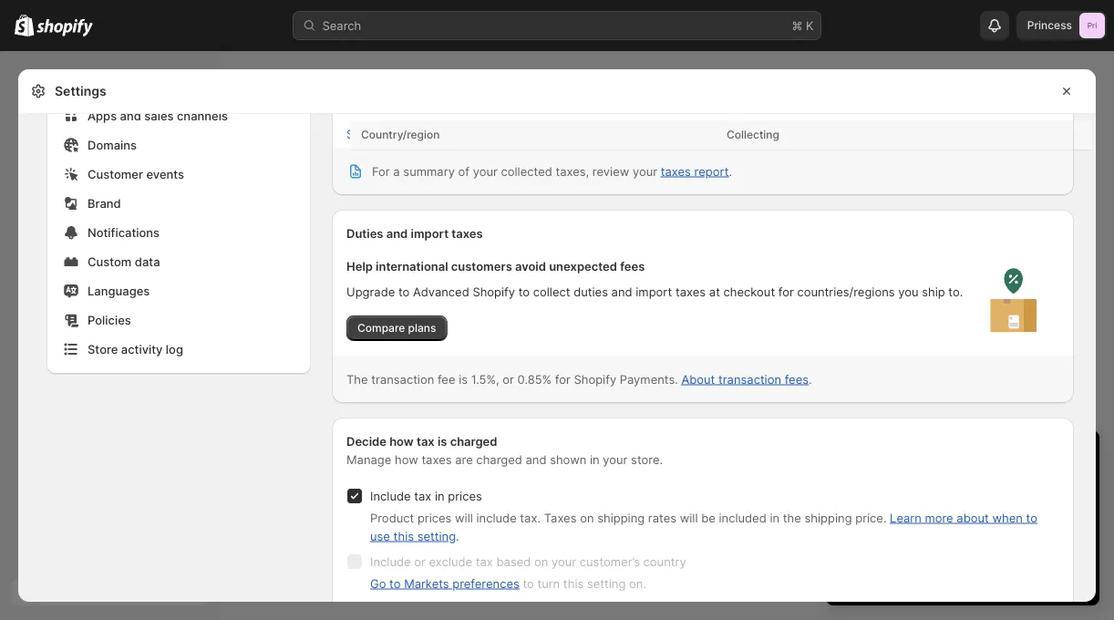 Task type: vqa. For each thing, say whether or not it's contained in the screenshot.
Price.
yes



Task type: locate. For each thing, give the bounding box(es) containing it.
3
[[885, 498, 892, 512]]

country/region
[[361, 128, 440, 141]]

1 horizontal spatial in
[[590, 453, 600, 467]]

all
[[381, 127, 393, 141]]

online
[[859, 535, 893, 549]]

shopify left payments.
[[574, 372, 617, 386]]

1 horizontal spatial shopify
[[574, 372, 617, 386]]

1 include from the top
[[370, 489, 411, 503]]

0 horizontal spatial will
[[455, 511, 473, 525]]

in inside decide how tax is charged manage how taxes are charged and shown in your store.
[[590, 453, 600, 467]]

price.
[[856, 511, 887, 525]]

1 transaction from the left
[[372, 372, 435, 386]]

prices
[[448, 489, 482, 503], [418, 511, 452, 525]]

charged
[[450, 434, 498, 448], [477, 453, 523, 467]]

0 horizontal spatial fees
[[621, 259, 645, 273]]

store.
[[631, 453, 663, 467]]

taxes up the 'customers'
[[452, 226, 483, 240]]

shipping
[[598, 511, 645, 525], [805, 511, 853, 525]]

taxes
[[544, 511, 577, 525]]

0 vertical spatial include
[[370, 489, 411, 503]]

1 will from the left
[[455, 511, 473, 525]]

is right fee
[[459, 372, 468, 386]]

0 horizontal spatial this
[[394, 529, 414, 543]]

.
[[729, 164, 733, 178], [809, 372, 813, 386], [456, 529, 460, 543]]

transaction left fee
[[372, 372, 435, 386]]

0 horizontal spatial is
[[438, 434, 447, 448]]

to
[[399, 285, 410, 299], [519, 285, 530, 299], [1027, 511, 1038, 525], [977, 516, 988, 531], [390, 577, 401, 591], [523, 577, 535, 591]]

countries/regions
[[397, 127, 495, 141], [798, 285, 896, 299]]

to down international
[[399, 285, 410, 299]]

policies link
[[58, 307, 299, 333]]

a
[[394, 164, 400, 178]]

are
[[455, 453, 473, 467]]

0 horizontal spatial for
[[555, 372, 571, 386]]

1 day left in your trial element
[[827, 478, 1100, 606]]

0 vertical spatial shopify
[[473, 285, 516, 299]]

this for use
[[394, 529, 414, 543]]

sales
[[144, 109, 174, 123]]

learn more about when to use this setting
[[370, 511, 1038, 543]]

2 include from the top
[[370, 555, 411, 569]]

1 horizontal spatial on
[[580, 511, 594, 525]]

charged up are
[[450, 434, 498, 448]]

product prices will include tax. taxes on shipping rates will be included in the shipping price.
[[370, 511, 891, 525]]

and left shown
[[526, 453, 547, 467]]

1 horizontal spatial this
[[564, 577, 584, 591]]

go to markets preferences to turn this setting on.
[[370, 577, 647, 591]]

0 horizontal spatial countries/regions
[[397, 127, 495, 141]]

0 horizontal spatial setting
[[418, 529, 456, 543]]

to inside 'to customize your online store and add bonus features'
[[977, 516, 988, 531]]

transaction right about
[[719, 372, 782, 386]]

2 transaction from the left
[[719, 372, 782, 386]]

1 vertical spatial countries/regions
[[798, 285, 896, 299]]

0 horizontal spatial shipping
[[598, 511, 645, 525]]

or right "1.5%,"
[[503, 372, 515, 386]]

include up go at the left
[[370, 555, 411, 569]]

⌘
[[792, 18, 803, 32]]

0 vertical spatial setting
[[418, 529, 456, 543]]

shopify image
[[15, 14, 34, 36], [37, 19, 93, 37]]

2 vertical spatial for
[[941, 498, 957, 512]]

notifications link
[[58, 220, 299, 245]]

1 vertical spatial include
[[370, 555, 411, 569]]

0 vertical spatial in
[[590, 453, 600, 467]]

1 horizontal spatial countries/regions
[[798, 285, 896, 299]]

is up include tax in prices
[[438, 434, 447, 448]]

on up turn
[[535, 555, 549, 569]]

add
[[953, 535, 974, 549]]

custom data link
[[58, 249, 299, 275]]

in right shown
[[590, 453, 600, 467]]

setting for use
[[418, 529, 456, 543]]

1 vertical spatial .
[[809, 372, 813, 386]]

for
[[372, 164, 390, 178]]

is for charged
[[438, 434, 447, 448]]

0 horizontal spatial transaction
[[372, 372, 435, 386]]

duties
[[574, 285, 609, 299]]

1 horizontal spatial setting
[[588, 577, 626, 591]]

shopify
[[473, 285, 516, 299], [574, 372, 617, 386]]

import
[[411, 226, 449, 240], [636, 285, 673, 299]]

help international customers avoid unexpected fees
[[347, 259, 645, 273]]

countries/regions inside the show all countries/regions "button"
[[397, 127, 495, 141]]

shipping right the the on the bottom of page
[[805, 511, 853, 525]]

tax up include tax in prices
[[417, 434, 435, 448]]

more
[[926, 511, 954, 525]]

1 horizontal spatial or
[[503, 372, 515, 386]]

fees
[[621, 259, 645, 273], [785, 372, 809, 386]]

setting down customer's on the right bottom of the page
[[588, 577, 626, 591]]

for
[[779, 285, 794, 299], [555, 372, 571, 386], [941, 498, 957, 512]]

prices down include tax in prices
[[418, 511, 452, 525]]

how right manage
[[395, 453, 419, 467]]

0 vertical spatial prices
[[448, 489, 482, 503]]

1 horizontal spatial will
[[680, 511, 698, 525]]

about
[[957, 511, 990, 525]]

include up product in the left bottom of the page
[[370, 489, 411, 503]]

for a summary of your collected taxes, review your taxes report .
[[372, 164, 733, 178]]

2 vertical spatial in
[[770, 511, 780, 525]]

2 horizontal spatial in
[[770, 511, 780, 525]]

about
[[682, 372, 716, 386]]

and right duties
[[612, 285, 633, 299]]

0 vertical spatial this
[[394, 529, 414, 543]]

1 horizontal spatial .
[[729, 164, 733, 178]]

taxes left report
[[661, 164, 691, 178]]

and inside 'to customize your online store and add bonus features'
[[928, 535, 949, 549]]

1 vertical spatial setting
[[588, 577, 626, 591]]

to down the $1/month
[[977, 516, 988, 531]]

in for product prices will include tax. taxes on shipping rates will be included in the shipping price.
[[770, 511, 780, 525]]

2 horizontal spatial for
[[941, 498, 957, 512]]

store down $50 app store credit
[[896, 535, 925, 549]]

custom
[[88, 255, 132, 269]]

tax
[[417, 434, 435, 448], [414, 489, 432, 503], [476, 555, 493, 569]]

your up features at the right of the page
[[1052, 516, 1077, 531]]

go to markets preferences link
[[370, 577, 520, 591]]

taxes left are
[[422, 453, 452, 467]]

1 vertical spatial store
[[896, 535, 925, 549]]

to right go at the left
[[390, 577, 401, 591]]

countries/regions up summary
[[397, 127, 495, 141]]

this right turn
[[564, 577, 584, 591]]

help
[[347, 259, 373, 273]]

show
[[347, 127, 378, 141]]

1 horizontal spatial transaction
[[719, 372, 782, 386]]

0 vertical spatial tax
[[417, 434, 435, 448]]

be
[[702, 511, 716, 525]]

charged right are
[[477, 453, 523, 467]]

0 vertical spatial import
[[411, 226, 449, 240]]

report
[[695, 164, 729, 178]]

how right decide
[[390, 434, 414, 448]]

1 vertical spatial this
[[564, 577, 584, 591]]

first 3 months for $1/month
[[859, 498, 1013, 512]]

on
[[580, 511, 594, 525], [535, 555, 549, 569]]

in for decide how tax is charged manage how taxes are charged and shown in your store.
[[590, 453, 600, 467]]

0 vertical spatial on
[[580, 511, 594, 525]]

1 vertical spatial for
[[555, 372, 571, 386]]

store
[[909, 516, 938, 531], [896, 535, 925, 549]]

months
[[896, 498, 938, 512]]

store down months at the bottom of the page
[[909, 516, 938, 531]]

on right taxes
[[580, 511, 594, 525]]

about transaction fees link
[[682, 372, 809, 386]]

princess
[[1028, 19, 1073, 32]]

2 horizontal spatial .
[[809, 372, 813, 386]]

will left be
[[680, 511, 698, 525]]

the transaction fee is 1.5%, or 0.85% for shopify payments. about transaction fees .
[[347, 372, 813, 386]]

for right checkout on the right top of the page
[[779, 285, 794, 299]]

apps and sales channels
[[88, 109, 228, 123]]

in
[[590, 453, 600, 467], [435, 489, 445, 503], [770, 511, 780, 525]]

in up exclude
[[435, 489, 445, 503]]

$50 app store credit
[[859, 516, 974, 531]]

setting inside learn more about when to use this setting
[[418, 529, 456, 543]]

taxes
[[661, 164, 691, 178], [452, 226, 483, 240], [676, 285, 706, 299], [422, 453, 452, 467]]

import left at
[[636, 285, 673, 299]]

included
[[719, 511, 767, 525]]

0 horizontal spatial on
[[535, 555, 549, 569]]

store activity log link
[[58, 337, 299, 362]]

fee
[[438, 372, 456, 386]]

1 vertical spatial shopify
[[574, 372, 617, 386]]

1 vertical spatial in
[[435, 489, 445, 503]]

will left include
[[455, 511, 473, 525]]

in left the the on the bottom of page
[[770, 511, 780, 525]]

this inside learn more about when to use this setting
[[394, 529, 414, 543]]

this
[[394, 529, 414, 543], [564, 577, 584, 591]]

1 vertical spatial fees
[[785, 372, 809, 386]]

countries/regions left you
[[798, 285, 896, 299]]

first
[[859, 498, 881, 512]]

for up credit on the bottom of page
[[941, 498, 957, 512]]

show all countries/regions button
[[336, 121, 1049, 147]]

0 vertical spatial is
[[459, 372, 468, 386]]

store activity log
[[88, 342, 183, 356]]

1 vertical spatial tax
[[414, 489, 432, 503]]

0 vertical spatial for
[[779, 285, 794, 299]]

tax up preferences
[[476, 555, 493, 569]]

1 vertical spatial on
[[535, 555, 549, 569]]

tax inside decide how tax is charged manage how taxes are charged and shown in your store.
[[417, 434, 435, 448]]

your left "store."
[[603, 453, 628, 467]]

and right apps in the top left of the page
[[120, 109, 141, 123]]

tax up product in the left bottom of the page
[[414, 489, 432, 503]]

1 vertical spatial is
[[438, 434, 447, 448]]

0 vertical spatial fees
[[621, 259, 645, 273]]

brand
[[88, 196, 121, 210]]

duties and import taxes
[[347, 226, 483, 240]]

1 horizontal spatial fees
[[785, 372, 809, 386]]

1 horizontal spatial is
[[459, 372, 468, 386]]

1 vertical spatial prices
[[418, 511, 452, 525]]

0 vertical spatial countries/regions
[[397, 127, 495, 141]]

data
[[135, 255, 160, 269]]

and
[[120, 109, 141, 123], [387, 226, 408, 240], [612, 285, 633, 299], [526, 453, 547, 467], [928, 535, 949, 549]]

to inside learn more about when to use this setting
[[1027, 511, 1038, 525]]

is for 1.5%,
[[459, 372, 468, 386]]

1 vertical spatial or
[[414, 555, 426, 569]]

country
[[644, 555, 687, 569]]

avoid
[[516, 259, 546, 273]]

shopify down the help international customers avoid unexpected fees
[[473, 285, 516, 299]]

setting up exclude
[[418, 529, 456, 543]]

on.
[[630, 577, 647, 591]]

is
[[459, 372, 468, 386], [438, 434, 447, 448]]

for right '0.85%'
[[555, 372, 571, 386]]

1 vertical spatial import
[[636, 285, 673, 299]]

2 vertical spatial .
[[456, 529, 460, 543]]

prices down are
[[448, 489, 482, 503]]

is inside decide how tax is charged manage how taxes are charged and shown in your store.
[[438, 434, 447, 448]]

1 vertical spatial charged
[[477, 453, 523, 467]]

to right the when
[[1027, 511, 1038, 525]]

or up markets at the bottom left of page
[[414, 555, 426, 569]]

0 horizontal spatial import
[[411, 226, 449, 240]]

and down more
[[928, 535, 949, 549]]

import up international
[[411, 226, 449, 240]]

shipping left rates
[[598, 511, 645, 525]]

1 horizontal spatial for
[[779, 285, 794, 299]]

your right of
[[473, 164, 498, 178]]

dialog
[[1104, 69, 1115, 602]]

your right the review
[[633, 164, 658, 178]]

this down product in the left bottom of the page
[[394, 529, 414, 543]]

1 horizontal spatial shipping
[[805, 511, 853, 525]]



Task type: describe. For each thing, give the bounding box(es) containing it.
checkout
[[724, 285, 776, 299]]

taxes inside decide how tax is charged manage how taxes are charged and shown in your store.
[[422, 453, 452, 467]]

brand link
[[58, 191, 299, 216]]

to.
[[949, 285, 964, 299]]

customer events
[[88, 167, 184, 181]]

compare
[[358, 322, 405, 335]]

payments.
[[620, 372, 679, 386]]

collected
[[501, 164, 553, 178]]

0 horizontal spatial .
[[456, 529, 460, 543]]

log
[[166, 342, 183, 356]]

show all countries/regions
[[347, 127, 495, 141]]

international
[[376, 259, 449, 273]]

0 horizontal spatial or
[[414, 555, 426, 569]]

turn
[[538, 577, 560, 591]]

setting for turn
[[588, 577, 626, 591]]

based
[[497, 555, 531, 569]]

product
[[370, 511, 414, 525]]

compare plans link
[[347, 316, 447, 341]]

go
[[370, 577, 386, 591]]

of
[[459, 164, 470, 178]]

exclude
[[429, 555, 473, 569]]

languages
[[88, 284, 150, 298]]

0 horizontal spatial shopify
[[473, 285, 516, 299]]

2 shipping from the left
[[805, 511, 853, 525]]

$50 app store credit link
[[859, 516, 974, 531]]

custom data
[[88, 255, 160, 269]]

events
[[146, 167, 184, 181]]

upgrade
[[347, 285, 395, 299]]

and right "duties"
[[387, 226, 408, 240]]

1 horizontal spatial shopify image
[[37, 19, 93, 37]]

include tax in prices
[[370, 489, 482, 503]]

taxes left at
[[676, 285, 706, 299]]

0 vertical spatial charged
[[450, 434, 498, 448]]

use
[[370, 529, 390, 543]]

to left turn
[[523, 577, 535, 591]]

your inside decide how tax is charged manage how taxes are charged and shown in your store.
[[603, 453, 628, 467]]

upgrade to advanced shopify to collect duties and import taxes at checkout for countries/regions you ship to.
[[347, 285, 964, 299]]

1 vertical spatial how
[[395, 453, 419, 467]]

rates
[[649, 511, 677, 525]]

app
[[885, 516, 906, 531]]

markets
[[404, 577, 449, 591]]

to customize your online store and add bonus features
[[859, 516, 1077, 549]]

preferences
[[453, 577, 520, 591]]

1 horizontal spatial import
[[636, 285, 673, 299]]

include for include or exclude tax based on your customer's country
[[370, 555, 411, 569]]

to down "avoid"
[[519, 285, 530, 299]]

duties
[[347, 226, 384, 240]]

manage
[[347, 453, 392, 467]]

at
[[710, 285, 721, 299]]

k
[[807, 18, 814, 32]]

unexpected
[[549, 259, 618, 273]]

customer
[[88, 167, 143, 181]]

learn
[[891, 511, 922, 525]]

learn more about when to use this setting link
[[370, 511, 1038, 543]]

decide
[[347, 434, 387, 448]]

apps and sales channels link
[[58, 103, 299, 129]]

store
[[88, 342, 118, 356]]

domains
[[88, 138, 137, 152]]

2 will from the left
[[680, 511, 698, 525]]

settings dialog
[[18, 0, 1097, 620]]

0.85%
[[518, 372, 552, 386]]

summary
[[404, 164, 455, 178]]

0 horizontal spatial in
[[435, 489, 445, 503]]

review
[[593, 164, 630, 178]]

customer's
[[580, 555, 640, 569]]

customer events link
[[58, 161, 299, 187]]

when
[[993, 511, 1024, 525]]

and inside decide how tax is charged manage how taxes are charged and shown in your store.
[[526, 453, 547, 467]]

0 vertical spatial how
[[390, 434, 414, 448]]

features
[[1015, 535, 1061, 549]]

include
[[477, 511, 517, 525]]

1 shipping from the left
[[598, 511, 645, 525]]

include or exclude tax based on your customer's country
[[370, 555, 687, 569]]

policies
[[88, 313, 131, 327]]

this for turn
[[564, 577, 584, 591]]

princess image
[[1080, 13, 1106, 38]]

you
[[899, 285, 919, 299]]

tax.
[[520, 511, 541, 525]]

store inside 'to customize your online store and add bonus features'
[[896, 535, 925, 549]]

0 vertical spatial store
[[909, 516, 938, 531]]

advanced
[[413, 285, 470, 299]]

the
[[347, 372, 368, 386]]

collecting
[[727, 128, 780, 141]]

apps
[[88, 109, 117, 123]]

your up turn
[[552, 555, 577, 569]]

shown
[[550, 453, 587, 467]]

0 horizontal spatial shopify image
[[15, 14, 34, 36]]

notifications
[[88, 225, 160, 240]]

customize
[[992, 516, 1049, 531]]

settings
[[55, 83, 106, 99]]

2 vertical spatial tax
[[476, 555, 493, 569]]

channels
[[177, 109, 228, 123]]

credit
[[941, 516, 974, 531]]

ship
[[923, 285, 946, 299]]

0 vertical spatial .
[[729, 164, 733, 178]]

for inside 1 day left in your trial element
[[941, 498, 957, 512]]

domains link
[[58, 132, 299, 158]]

0 vertical spatial or
[[503, 372, 515, 386]]

customers
[[451, 259, 513, 273]]

your inside 'to customize your online store and add bonus features'
[[1052, 516, 1077, 531]]

plans
[[408, 322, 436, 335]]

decide how tax is charged manage how taxes are charged and shown in your store.
[[347, 434, 663, 467]]

include for include tax in prices
[[370, 489, 411, 503]]



